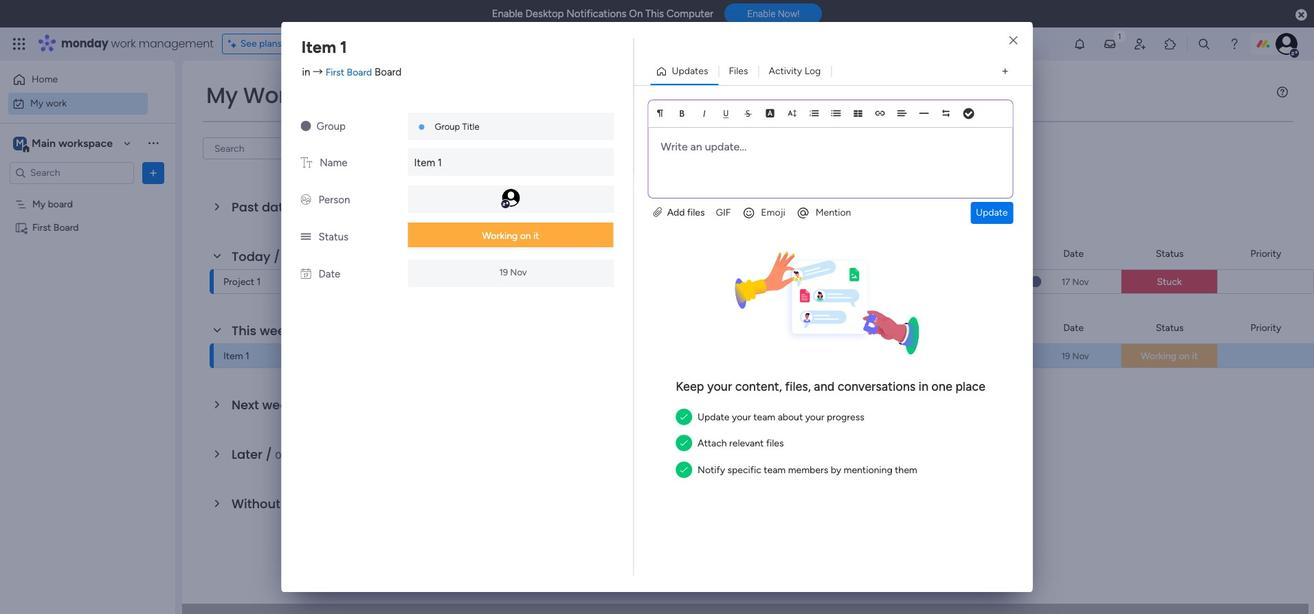 Task type: describe. For each thing, give the bounding box(es) containing it.
files,
[[786, 380, 811, 395]]

2 horizontal spatial board
[[375, 66, 402, 78]]

name
[[320, 157, 348, 169]]

done
[[385, 142, 407, 154]]

0 horizontal spatial item 1
[[224, 351, 250, 362]]

1 inside today / 1 item
[[283, 252, 287, 264]]

shareable board image
[[14, 221, 28, 234]]

project
[[224, 276, 255, 288]]

/ right dates
[[301, 199, 307, 216]]

a
[[284, 496, 292, 513]]

1 image
[[1114, 28, 1126, 44]]

about
[[778, 412, 803, 424]]

enable desktop notifications on this computer
[[492, 8, 714, 20]]

week for next
[[262, 397, 295, 414]]

/ left item
[[274, 248, 280, 265]]

files
[[729, 65, 749, 77]]

workspace
[[58, 137, 113, 150]]

emoji
[[762, 207, 786, 219]]

activity
[[769, 65, 803, 77]]

items inside later / 0 items
[[284, 450, 308, 462]]

enable now!
[[748, 8, 800, 19]]

2 vertical spatial date
[[1064, 322, 1084, 334]]

rtl ltr image
[[942, 109, 951, 118]]

1 horizontal spatial 19
[[1062, 351, 1071, 361]]

1 down group title on the left
[[438, 157, 442, 169]]

jacob simon image
[[1276, 33, 1298, 55]]

add
[[668, 207, 685, 219]]

conversations
[[838, 380, 916, 395]]

search everything image
[[1198, 37, 1212, 51]]

without
[[232, 496, 281, 513]]

Filter dashboard by text search field
[[203, 138, 332, 160]]

0 vertical spatial files
[[688, 207, 705, 219]]

1 vertical spatial item 1
[[414, 157, 442, 169]]

team for members
[[764, 465, 786, 476]]

date inside item 1 dialog
[[319, 268, 341, 281]]

enable now! button
[[725, 4, 823, 24]]

1 horizontal spatial working on it
[[1142, 351, 1199, 362]]

1 vertical spatial status
[[1157, 248, 1184, 260]]

align image
[[898, 109, 907, 118]]

dapulse date column image
[[301, 268, 311, 281]]

0 vertical spatial my board
[[32, 198, 73, 210]]

help image
[[1228, 37, 1242, 51]]

17 nov
[[1062, 277, 1090, 287]]

/ right date
[[328, 496, 334, 513]]

your for team
[[732, 412, 752, 424]]

title
[[462, 122, 480, 132]]

dapulse attachment image
[[654, 207, 662, 219]]

see plans
[[240, 38, 282, 50]]

notifications
[[567, 8, 627, 20]]

your right about
[[806, 412, 825, 424]]

work for my
[[46, 97, 67, 109]]

project 1
[[224, 276, 261, 288]]

1 horizontal spatial files
[[767, 438, 784, 450]]

to-
[[847, 278, 860, 288]]

in → first board board
[[302, 66, 402, 78]]

main
[[32, 137, 56, 150]]

computer
[[667, 8, 714, 20]]

content,
[[736, 380, 783, 395]]

1 right project
[[257, 276, 261, 288]]

see
[[240, 38, 257, 50]]

enable for enable desktop notifications on this computer
[[492, 8, 523, 20]]

strikethrough image
[[744, 109, 753, 118]]

table image
[[854, 109, 863, 118]]

dapulse text column image
[[301, 157, 312, 169]]

2 vertical spatial item
[[224, 351, 243, 362]]

add view image
[[1003, 66, 1009, 77]]

work
[[243, 80, 299, 111]]

0 horizontal spatial board
[[54, 222, 79, 233]]

item
[[290, 252, 309, 264]]

without a date /
[[232, 496, 337, 513]]

see plans button
[[222, 34, 288, 54]]

it inside dialog
[[534, 230, 540, 242]]

hide
[[362, 142, 383, 154]]

v2 status image
[[301, 231, 311, 243]]

first board
[[32, 222, 79, 233]]

1 vertical spatial first
[[32, 222, 51, 233]]

working inside item 1 dialog
[[482, 230, 518, 242]]

text color image
[[766, 109, 775, 118]]

group left title
[[435, 122, 460, 132]]

attach
[[698, 438, 727, 450]]

mention button
[[791, 202, 857, 224]]

files button
[[719, 61, 759, 83]]

mentioning
[[844, 465, 893, 476]]

hide done items
[[362, 142, 433, 154]]

today
[[232, 248, 271, 265]]

&bull; bullets image
[[832, 109, 841, 118]]

select product image
[[12, 37, 26, 51]]

1 vertical spatial it
[[1193, 351, 1199, 362]]

attach relevant files
[[698, 438, 784, 450]]

specific
[[728, 465, 762, 476]]

working on it inside item 1 dialog
[[482, 230, 540, 242]]

item 1 dialog
[[0, 0, 1315, 615]]

→
[[313, 66, 323, 78]]

keep
[[676, 380, 705, 395]]

close image
[[1010, 36, 1018, 46]]

activity log button
[[759, 61, 832, 83]]

my board link
[[684, 270, 811, 295]]

gif
[[716, 207, 731, 219]]

/ right "later" at bottom
[[266, 446, 272, 464]]

dates
[[262, 199, 298, 216]]

workspace image
[[13, 136, 27, 151]]

relevant
[[730, 438, 764, 450]]

gif button
[[711, 202, 737, 224]]

updates
[[672, 65, 709, 77]]

members
[[789, 465, 829, 476]]

update button
[[971, 202, 1014, 224]]

size image
[[788, 109, 797, 118]]

now!
[[778, 8, 800, 19]]

2 priority from the top
[[1251, 322, 1282, 334]]

emoji button
[[737, 202, 791, 224]]

group title
[[435, 122, 480, 132]]

notify
[[698, 465, 726, 476]]

line image
[[920, 109, 929, 118]]

customize
[[461, 142, 507, 154]]

my work button
[[8, 92, 148, 115]]

list box containing my board
[[0, 190, 175, 425]]

date
[[295, 496, 324, 513]]

and
[[814, 380, 835, 395]]

1 horizontal spatial working
[[1142, 351, 1177, 362]]

1 up first board "link"
[[340, 37, 347, 57]]

next week /
[[232, 397, 307, 414]]

1. numbers image
[[810, 109, 819, 118]]

my work
[[30, 97, 67, 109]]



Task type: locate. For each thing, give the bounding box(es) containing it.
1 vertical spatial 19 nov
[[1062, 351, 1090, 361]]

desktop
[[526, 8, 564, 20]]

on inside item 1 dialog
[[520, 230, 531, 242]]

1 vertical spatial items
[[319, 203, 343, 215]]

item 1 up → at top left
[[302, 37, 347, 57]]

this
[[646, 8, 664, 20], [232, 323, 257, 340]]

date up 17 nov
[[1064, 248, 1084, 260]]

0 vertical spatial status
[[319, 231, 349, 243]]

first board link
[[326, 66, 372, 78]]

group right v2 sun icon
[[317, 120, 346, 133]]

2 horizontal spatial item
[[414, 157, 435, 169]]

0 horizontal spatial first
[[32, 222, 51, 233]]

1 vertical spatial team
[[764, 465, 786, 476]]

person
[[319, 194, 350, 206]]

group down do
[[868, 322, 895, 334]]

1 priority from the top
[[1251, 248, 1282, 260]]

status right v2 status icon
[[319, 231, 349, 243]]

0 vertical spatial working on it
[[482, 230, 540, 242]]

1 horizontal spatial first
[[326, 66, 345, 78]]

my
[[206, 80, 238, 111], [30, 97, 43, 109], [32, 198, 46, 210], [686, 277, 699, 289]]

item 1 down the hide done items
[[414, 157, 442, 169]]

enable inside button
[[748, 8, 776, 19]]

your up attach relevant files
[[732, 412, 752, 424]]

0 inside past dates / 0 items
[[310, 203, 317, 215]]

do
[[860, 278, 870, 288]]

1 horizontal spatial on
[[1180, 351, 1190, 362]]

stuck
[[1158, 276, 1183, 288]]

dapulse close image
[[1296, 8, 1308, 22]]

mention
[[816, 207, 852, 219]]

work
[[111, 36, 136, 52], [46, 97, 67, 109]]

date right dapulse date column icon
[[319, 268, 341, 281]]

work right monday
[[111, 36, 136, 52]]

item down the hide done items
[[414, 157, 435, 169]]

0 horizontal spatial 19
[[500, 267, 508, 277]]

nov inside item 1 dialog
[[511, 267, 527, 277]]

one
[[932, 380, 953, 395]]

0 vertical spatial on
[[520, 230, 531, 242]]

team
[[754, 412, 776, 424], [764, 465, 786, 476]]

1 vertical spatial this
[[232, 323, 257, 340]]

v2 sun image
[[301, 120, 311, 133]]

items right "later" at bottom
[[284, 450, 308, 462]]

in
[[302, 66, 310, 78], [919, 380, 929, 395]]

0 right "later" at bottom
[[275, 450, 282, 462]]

1 vertical spatial files
[[767, 438, 784, 450]]

log
[[805, 65, 821, 77]]

1 vertical spatial in
[[919, 380, 929, 395]]

items inside past dates / 0 items
[[319, 203, 343, 215]]

1 horizontal spatial work
[[111, 36, 136, 52]]

on
[[629, 8, 643, 20]]

your
[[708, 380, 733, 395], [732, 412, 752, 424], [806, 412, 825, 424]]

keep your content, files, and conversations in one place
[[676, 380, 986, 395]]

week right next
[[262, 397, 295, 414]]

this right on
[[646, 8, 664, 20]]

team right specific
[[764, 465, 786, 476]]

update for update
[[977, 207, 1009, 219]]

enable left desktop
[[492, 8, 523, 20]]

2 vertical spatial status
[[1157, 322, 1184, 334]]

later / 0 items
[[232, 446, 308, 464]]

status up stuck
[[1157, 248, 1184, 260]]

/ right next
[[298, 397, 304, 414]]

main workspace
[[32, 137, 113, 150]]

2 vertical spatial item 1
[[224, 351, 250, 362]]

notifications image
[[1074, 37, 1087, 51]]

priority
[[1251, 248, 1282, 260], [1251, 322, 1282, 334]]

work for monday
[[111, 36, 136, 52]]

update
[[977, 207, 1009, 219], [698, 412, 730, 424]]

2 horizontal spatial item 1
[[414, 157, 442, 169]]

0 horizontal spatial on
[[520, 230, 531, 242]]

0 horizontal spatial 19 nov
[[500, 267, 527, 277]]

board right → at top left
[[347, 66, 372, 78]]

1 left item
[[283, 252, 287, 264]]

list box
[[0, 190, 175, 425]]

enable left 'now!'
[[748, 8, 776, 19]]

in left one
[[919, 380, 929, 395]]

1 horizontal spatial item 1
[[302, 37, 347, 57]]

items right done
[[409, 142, 433, 154]]

1 down this week /
[[246, 351, 250, 362]]

italic image
[[700, 109, 709, 118]]

1 horizontal spatial my board
[[686, 277, 726, 289]]

on
[[520, 230, 531, 242], [1180, 351, 1190, 362]]

0 vertical spatial item 1
[[302, 37, 347, 57]]

1 horizontal spatial item
[[302, 37, 336, 57]]

item up → at top left
[[302, 37, 336, 57]]

0 horizontal spatial in
[[302, 66, 310, 78]]

2 horizontal spatial items
[[409, 142, 433, 154]]

0 vertical spatial 19 nov
[[500, 267, 527, 277]]

19 inside item 1 dialog
[[500, 267, 508, 277]]

0 horizontal spatial files
[[688, 207, 705, 219]]

apps image
[[1164, 37, 1178, 51]]

next
[[232, 397, 259, 414]]

week
[[260, 323, 292, 340], [262, 397, 295, 414]]

my work
[[206, 80, 299, 111]]

date down 17 nov
[[1064, 322, 1084, 334]]

0 horizontal spatial 0
[[275, 450, 282, 462]]

home button
[[8, 69, 148, 91]]

1 vertical spatial working on it
[[1142, 351, 1199, 362]]

0 vertical spatial it
[[534, 230, 540, 242]]

this down 'project 1'
[[232, 323, 257, 340]]

19 nov
[[500, 267, 527, 277], [1062, 351, 1090, 361]]

0 vertical spatial 19
[[500, 267, 508, 277]]

0 left person
[[310, 203, 317, 215]]

0 vertical spatial this
[[646, 8, 664, 20]]

invite members image
[[1134, 37, 1148, 51]]

0 vertical spatial item
[[302, 37, 336, 57]]

1 horizontal spatial items
[[319, 203, 343, 215]]

nov
[[511, 267, 527, 277], [1073, 277, 1090, 287], [1073, 351, 1090, 361]]

0 vertical spatial team
[[754, 412, 776, 424]]

0 horizontal spatial items
[[284, 450, 308, 462]]

items right v2 multiple person column icon
[[319, 203, 343, 215]]

first
[[326, 66, 345, 78], [32, 222, 51, 233]]

items
[[409, 142, 433, 154], [319, 203, 343, 215], [284, 450, 308, 462]]

0 vertical spatial 0
[[310, 203, 317, 215]]

1 vertical spatial 19
[[1062, 351, 1071, 361]]

this week /
[[232, 323, 305, 340]]

in left → at top left
[[302, 66, 310, 78]]

status inside item 1 dialog
[[319, 231, 349, 243]]

update your team about your progress
[[698, 412, 865, 424]]

0 vertical spatial date
[[1064, 248, 1084, 260]]

my inside button
[[30, 97, 43, 109]]

first right → at top left
[[326, 66, 345, 78]]

0 horizontal spatial working
[[482, 230, 518, 242]]

link image
[[876, 109, 885, 118]]

/ down dapulse date column icon
[[295, 323, 302, 340]]

0
[[310, 203, 317, 215], [275, 450, 282, 462]]

1 vertical spatial work
[[46, 97, 67, 109]]

later
[[232, 446, 263, 464]]

1 vertical spatial board
[[701, 277, 726, 289]]

files right add
[[688, 207, 705, 219]]

update for update your team about your progress
[[698, 412, 730, 424]]

notify specific team members by mentioning them
[[698, 465, 918, 476]]

date
[[1064, 248, 1084, 260], [319, 268, 341, 281], [1064, 322, 1084, 334]]

0 vertical spatial update
[[977, 207, 1009, 219]]

0 vertical spatial week
[[260, 323, 292, 340]]

team left about
[[754, 412, 776, 424]]

0 vertical spatial working
[[482, 230, 518, 242]]

19
[[500, 267, 508, 277], [1062, 351, 1071, 361]]

customize button
[[439, 138, 513, 160]]

0 vertical spatial board
[[48, 198, 73, 210]]

my board
[[32, 198, 73, 210], [686, 277, 726, 289]]

0 vertical spatial work
[[111, 36, 136, 52]]

progress
[[827, 412, 865, 424]]

files down update your team about your progress at bottom
[[767, 438, 784, 450]]

your right keep
[[708, 380, 733, 395]]

1 horizontal spatial 19 nov
[[1062, 351, 1090, 361]]

work inside my work button
[[46, 97, 67, 109]]

to-do
[[847, 278, 870, 288]]

1 vertical spatial priority
[[1251, 322, 1282, 334]]

board right shareable board image on the top left of the page
[[54, 222, 79, 233]]

None search field
[[203, 138, 332, 160]]

your for content,
[[708, 380, 733, 395]]

1 horizontal spatial update
[[977, 207, 1009, 219]]

0 horizontal spatial this
[[232, 323, 257, 340]]

past
[[232, 199, 259, 216]]

week down 'project 1'
[[260, 323, 292, 340]]

1 vertical spatial week
[[262, 397, 295, 414]]

19 nov inside item 1 dialog
[[500, 267, 527, 277]]

week for this
[[260, 323, 292, 340]]

0 vertical spatial first
[[326, 66, 345, 78]]

0 horizontal spatial enable
[[492, 8, 523, 20]]

item 1 down this week /
[[224, 351, 250, 362]]

0 horizontal spatial work
[[46, 97, 67, 109]]

1 horizontal spatial board
[[347, 66, 372, 78]]

update inside button
[[977, 207, 1009, 219]]

work down home
[[46, 97, 67, 109]]

0 vertical spatial priority
[[1251, 248, 1282, 260]]

0 horizontal spatial my board
[[32, 198, 73, 210]]

1 vertical spatial 0
[[275, 450, 282, 462]]

place
[[956, 380, 986, 395]]

1 horizontal spatial this
[[646, 8, 664, 20]]

plans
[[259, 38, 282, 50]]

inbox image
[[1104, 37, 1118, 51]]

1 vertical spatial my board
[[686, 277, 726, 289]]

group up do
[[868, 248, 895, 260]]

0 horizontal spatial working on it
[[482, 230, 540, 242]]

them
[[895, 465, 918, 476]]

board inside in → first board board
[[347, 66, 372, 78]]

workspace selection element
[[13, 135, 115, 153]]

add files
[[665, 207, 705, 219]]

1 horizontal spatial in
[[919, 380, 929, 395]]

0 vertical spatial in
[[302, 66, 310, 78]]

group
[[317, 120, 346, 133], [435, 122, 460, 132], [868, 248, 895, 260], [868, 322, 895, 334]]

m
[[16, 137, 24, 149]]

bold image
[[678, 109, 687, 118]]

past dates / 0 items
[[232, 199, 343, 216]]

1 vertical spatial working
[[1142, 351, 1177, 362]]

enable
[[492, 8, 523, 20], [748, 8, 776, 19]]

2 vertical spatial items
[[284, 450, 308, 462]]

first right shareable board image on the top left of the page
[[32, 222, 51, 233]]

0 inside later / 0 items
[[275, 450, 282, 462]]

17
[[1062, 277, 1071, 287]]

monday
[[61, 36, 108, 52]]

home
[[32, 74, 58, 85]]

status down stuck
[[1157, 322, 1184, 334]]

1 horizontal spatial board
[[701, 277, 726, 289]]

item down this week /
[[224, 351, 243, 362]]

option
[[0, 192, 175, 195]]

updates button
[[651, 61, 719, 83]]

1 vertical spatial item
[[414, 157, 435, 169]]

first inside in → first board board
[[326, 66, 345, 78]]

1 horizontal spatial it
[[1193, 351, 1199, 362]]

working on it
[[482, 230, 540, 242], [1142, 351, 1199, 362]]

board
[[375, 66, 402, 78], [347, 66, 372, 78], [54, 222, 79, 233]]

board right first board "link"
[[375, 66, 402, 78]]

underline image
[[722, 109, 731, 118]]

0 horizontal spatial it
[[534, 230, 540, 242]]

format image
[[656, 109, 665, 118]]

enable for enable now!
[[748, 8, 776, 19]]

checklist image
[[964, 109, 975, 119]]

1 vertical spatial date
[[319, 268, 341, 281]]

working
[[482, 230, 518, 242], [1142, 351, 1177, 362]]

management
[[139, 36, 214, 52]]

1 horizontal spatial 0
[[310, 203, 317, 215]]

1 vertical spatial on
[[1180, 351, 1190, 362]]

activity log
[[769, 65, 821, 77]]

by
[[831, 465, 842, 476]]

it
[[534, 230, 540, 242], [1193, 351, 1199, 362]]

0 horizontal spatial item
[[224, 351, 243, 362]]

v2 multiple person column image
[[301, 194, 311, 206]]

1 vertical spatial update
[[698, 412, 730, 424]]

0 horizontal spatial update
[[698, 412, 730, 424]]

board
[[48, 198, 73, 210], [701, 277, 726, 289]]

0 vertical spatial items
[[409, 142, 433, 154]]

Search in workspace field
[[29, 165, 115, 181]]

0 horizontal spatial board
[[48, 198, 73, 210]]

monday work management
[[61, 36, 214, 52]]

1 horizontal spatial enable
[[748, 8, 776, 19]]

/
[[301, 199, 307, 216], [274, 248, 280, 265], [295, 323, 302, 340], [298, 397, 304, 414], [266, 446, 272, 464], [328, 496, 334, 513]]

team for about
[[754, 412, 776, 424]]

today / 1 item
[[232, 248, 309, 265]]



Task type: vqa. For each thing, say whether or not it's contained in the screenshot.
AUTOPILOT image
no



